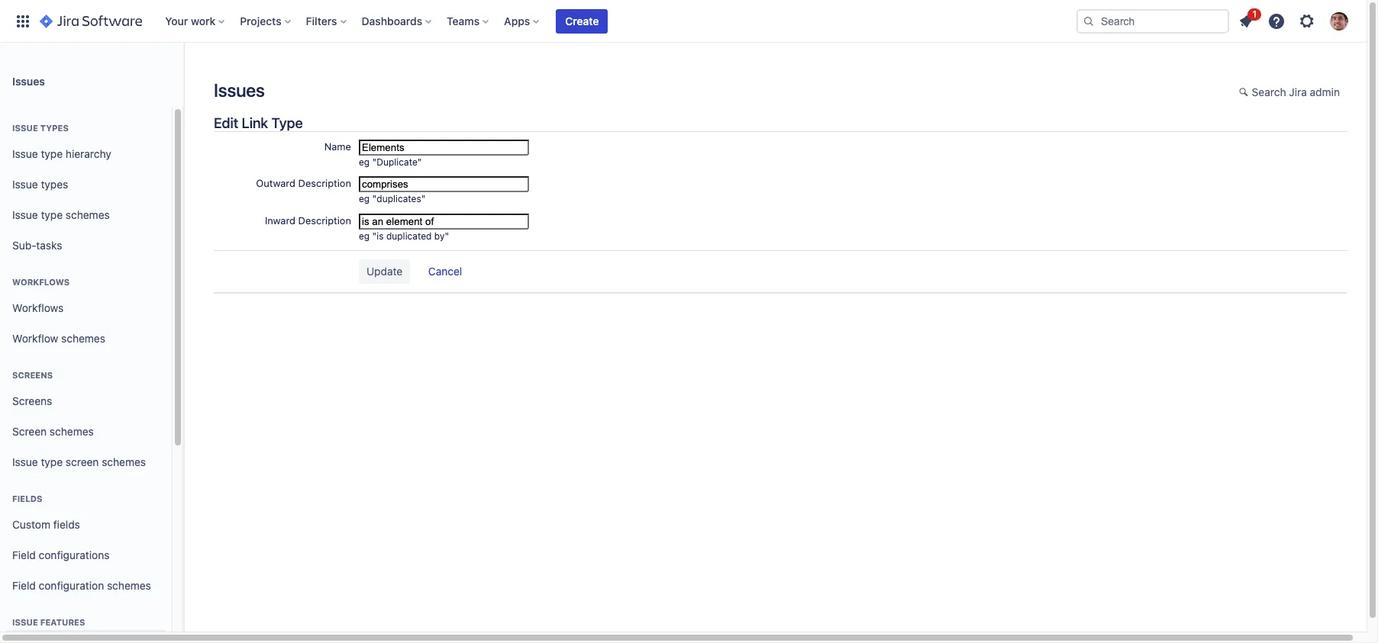 Task type: locate. For each thing, give the bounding box(es) containing it.
1 screens from the top
[[12, 370, 53, 380]]

issue inside the screens "group"
[[12, 456, 38, 469]]

issue left types on the left of the page
[[12, 123, 38, 133]]

6 issue from the top
[[12, 618, 38, 628]]

eg left "duplicates"
[[359, 194, 370, 205]]

type down types on the left of the page
[[41, 147, 63, 160]]

help image
[[1268, 12, 1286, 30]]

type up tasks
[[41, 208, 63, 221]]

issue type hierarchy link
[[6, 139, 166, 170]]

2 issue from the top
[[12, 147, 38, 160]]

hierarchy
[[66, 147, 111, 160]]

2 description from the top
[[298, 214, 351, 226]]

custom fields
[[12, 518, 80, 531]]

custom
[[12, 518, 50, 531]]

schemes inside fields group
[[107, 579, 151, 592]]

0 vertical spatial description
[[298, 177, 351, 190]]

issue type screen schemes
[[12, 456, 146, 469]]

your
[[165, 14, 188, 27]]

0 vertical spatial screens
[[12, 370, 53, 380]]

workflows
[[12, 277, 70, 287], [12, 301, 64, 314]]

issue down issue types in the left of the page
[[12, 147, 38, 160]]

issue for issue features
[[12, 618, 38, 628]]

issues
[[12, 74, 45, 87], [214, 79, 265, 101]]

1
[[1253, 8, 1257, 19]]

issue
[[12, 123, 38, 133], [12, 147, 38, 160], [12, 178, 38, 191], [12, 208, 38, 221], [12, 456, 38, 469], [12, 618, 38, 628]]

type left screen
[[41, 456, 63, 469]]

1 issue from the top
[[12, 123, 38, 133]]

workflows down sub-tasks
[[12, 277, 70, 287]]

sub-
[[12, 239, 36, 252]]

issue types group
[[6, 107, 166, 266]]

eg
[[359, 157, 370, 168], [359, 194, 370, 205], [359, 230, 370, 242]]

description for outward description
[[298, 177, 351, 190]]

0 vertical spatial type
[[41, 147, 63, 160]]

1 eg from the top
[[359, 157, 370, 168]]

description down the outward description
[[298, 214, 351, 226]]

description
[[298, 177, 351, 190], [298, 214, 351, 226]]

projects
[[240, 14, 282, 27]]

workflow schemes link
[[6, 324, 166, 354]]

2 vertical spatial eg
[[359, 230, 370, 242]]

0 vertical spatial eg
[[359, 157, 370, 168]]

0 vertical spatial field
[[12, 549, 36, 562]]

issue up 'sub-'
[[12, 208, 38, 221]]

0 horizontal spatial issues
[[12, 74, 45, 87]]

issue for issue types
[[12, 123, 38, 133]]

field up the issue features at the left
[[12, 579, 36, 592]]

issue for issue type hierarchy
[[12, 147, 38, 160]]

0 vertical spatial workflows
[[12, 277, 70, 287]]

configuration
[[39, 579, 104, 592]]

workflows up workflow
[[12, 301, 64, 314]]

3 type from the top
[[41, 456, 63, 469]]

2 eg from the top
[[359, 194, 370, 205]]

screen schemes
[[12, 425, 94, 438]]

screens up the "screen"
[[12, 395, 52, 407]]

filters button
[[301, 9, 352, 33]]

outward
[[256, 177, 296, 190]]

apps
[[504, 14, 530, 27]]

create
[[565, 14, 599, 27]]

1 workflows from the top
[[12, 277, 70, 287]]

outward description
[[256, 177, 351, 190]]

None text field
[[359, 177, 529, 193], [359, 213, 529, 230], [359, 177, 529, 193], [359, 213, 529, 230]]

None text field
[[359, 140, 529, 156]]

2 type from the top
[[41, 208, 63, 221]]

edit
[[214, 115, 238, 131]]

jira
[[1289, 86, 1307, 99]]

issues up edit
[[214, 79, 265, 101]]

search jira admin link
[[1232, 81, 1348, 105]]

sub-tasks link
[[6, 231, 166, 261]]

2 workflows from the top
[[12, 301, 64, 314]]

screens down workflow
[[12, 370, 53, 380]]

4 issue from the top
[[12, 208, 38, 221]]

type
[[41, 147, 63, 160], [41, 208, 63, 221], [41, 456, 63, 469]]

projects button
[[235, 9, 297, 33]]

schemes
[[66, 208, 110, 221], [61, 332, 105, 345], [50, 425, 94, 438], [102, 456, 146, 469], [107, 579, 151, 592]]

2 screens from the top
[[12, 395, 52, 407]]

jira software image
[[40, 12, 142, 30], [40, 12, 142, 30]]

eg left "is
[[359, 230, 370, 242]]

configurations
[[39, 549, 110, 562]]

2 vertical spatial type
[[41, 456, 63, 469]]

type inside the screens "group"
[[41, 456, 63, 469]]

teams button
[[442, 9, 495, 33]]

tasks
[[36, 239, 62, 252]]

1 vertical spatial type
[[41, 208, 63, 221]]

5 issue from the top
[[12, 456, 38, 469]]

1 type from the top
[[41, 147, 63, 160]]

screens
[[12, 370, 53, 380], [12, 395, 52, 407]]

search image
[[1083, 15, 1095, 27]]

inward description
[[265, 214, 351, 226]]

banner
[[0, 0, 1367, 43]]

issue left 'features'
[[12, 618, 38, 628]]

cancel link
[[421, 260, 470, 285]]

schemes down issue types link
[[66, 208, 110, 221]]

eg for name
[[359, 157, 370, 168]]

None submit
[[359, 259, 410, 284]]

teams
[[447, 14, 480, 27]]

type for hierarchy
[[41, 147, 63, 160]]

1 vertical spatial screens
[[12, 395, 52, 407]]

screens inside 'link'
[[12, 395, 52, 407]]

eg left "duplicate"
[[359, 157, 370, 168]]

3 issue from the top
[[12, 178, 38, 191]]

issue down the "screen"
[[12, 456, 38, 469]]

screens link
[[6, 386, 166, 417]]

schemes down field configurations link
[[107, 579, 151, 592]]

1 description from the top
[[298, 177, 351, 190]]

field down custom
[[12, 549, 36, 562]]

"duplicates"
[[372, 194, 426, 205]]

name
[[324, 141, 351, 153]]

description down name
[[298, 177, 351, 190]]

2 field from the top
[[12, 579, 36, 592]]

issue left types
[[12, 178, 38, 191]]

schemes right screen
[[102, 456, 146, 469]]

search
[[1252, 86, 1286, 99]]

1 vertical spatial field
[[12, 579, 36, 592]]

inward
[[265, 214, 296, 226]]

schemes inside workflows 'group'
[[61, 332, 105, 345]]

issue for issue type schemes
[[12, 208, 38, 221]]

description for inward description
[[298, 214, 351, 226]]

appswitcher icon image
[[14, 12, 32, 30]]

1 vertical spatial workflows
[[12, 301, 64, 314]]

issues up issue types in the left of the page
[[12, 74, 45, 87]]

schemes up issue type screen schemes
[[50, 425, 94, 438]]

1 field from the top
[[12, 549, 36, 562]]

screen
[[12, 425, 47, 438]]

1 vertical spatial description
[[298, 214, 351, 226]]

Search field
[[1077, 9, 1230, 33]]

your work
[[165, 14, 216, 27]]

type
[[271, 115, 303, 131]]

admin
[[1310, 86, 1340, 99]]

1 vertical spatial eg
[[359, 194, 370, 205]]

eg "duplicates"
[[359, 194, 426, 205]]

eg "is duplicated by"
[[359, 230, 449, 242]]

settings image
[[1298, 12, 1317, 30]]

issue type screen schemes link
[[6, 448, 166, 478]]

field
[[12, 549, 36, 562], [12, 579, 36, 592]]

3 eg from the top
[[359, 230, 370, 242]]

schemes down workflows link
[[61, 332, 105, 345]]

issue types
[[12, 178, 68, 191]]



Task type: describe. For each thing, give the bounding box(es) containing it.
primary element
[[9, 0, 1077, 42]]

issue features
[[12, 618, 85, 628]]

"duplicate"
[[372, 157, 422, 168]]

screen
[[66, 456, 99, 469]]

screens for screens 'link'
[[12, 395, 52, 407]]

eg "duplicate"
[[359, 157, 422, 168]]

eg for inward description
[[359, 230, 370, 242]]

schemes inside the "issue types" group
[[66, 208, 110, 221]]

workflows link
[[6, 293, 166, 324]]

types
[[40, 123, 69, 133]]

link
[[242, 115, 268, 131]]

duplicated
[[386, 230, 432, 242]]

features
[[40, 618, 85, 628]]

notifications image
[[1237, 12, 1255, 30]]

type for schemes
[[41, 208, 63, 221]]

field configurations
[[12, 549, 110, 562]]

create button
[[556, 9, 608, 33]]

fields group
[[6, 478, 166, 606]]

issue types link
[[6, 170, 166, 200]]

issue for issue type screen schemes
[[12, 456, 38, 469]]

field configuration schemes
[[12, 579, 151, 592]]

your work button
[[161, 9, 231, 33]]

your profile and settings image
[[1330, 12, 1349, 30]]

sub-tasks
[[12, 239, 62, 252]]

field for field configuration schemes
[[12, 579, 36, 592]]

dashboards
[[362, 14, 422, 27]]

fields
[[12, 494, 42, 504]]

apps button
[[500, 9, 546, 33]]

issue for issue types
[[12, 178, 38, 191]]

screens for the screens "group"
[[12, 370, 53, 380]]

sidebar navigation image
[[166, 61, 200, 92]]

field configuration schemes link
[[6, 571, 166, 602]]

banner containing your work
[[0, 0, 1367, 43]]

1 horizontal spatial issues
[[214, 79, 265, 101]]

dashboards button
[[357, 9, 438, 33]]

eg for outward description
[[359, 194, 370, 205]]

workflows for workflows 'group' at the left of the page
[[12, 277, 70, 287]]

fields
[[53, 518, 80, 531]]

workflows for workflows link
[[12, 301, 64, 314]]

search jira admin
[[1252, 86, 1340, 99]]

work
[[191, 14, 216, 27]]

issue type schemes link
[[6, 200, 166, 231]]

cancel
[[428, 265, 462, 278]]

screens group
[[6, 354, 166, 483]]

field configurations link
[[6, 541, 166, 571]]

types
[[41, 178, 68, 191]]

"is
[[372, 230, 384, 242]]

workflow schemes
[[12, 332, 105, 345]]

issue type hierarchy
[[12, 147, 111, 160]]

by"
[[434, 230, 449, 242]]

issue types
[[12, 123, 69, 133]]

screen schemes link
[[6, 417, 166, 448]]

issue type schemes
[[12, 208, 110, 221]]

small image
[[1239, 86, 1251, 99]]

type for screen
[[41, 456, 63, 469]]

edit link type
[[214, 115, 303, 131]]

workflow
[[12, 332, 58, 345]]

filters
[[306, 14, 337, 27]]

custom fields link
[[6, 510, 166, 541]]

workflows group
[[6, 261, 166, 359]]

field for field configurations
[[12, 549, 36, 562]]



Task type: vqa. For each thing, say whether or not it's contained in the screenshot.
text field
yes



